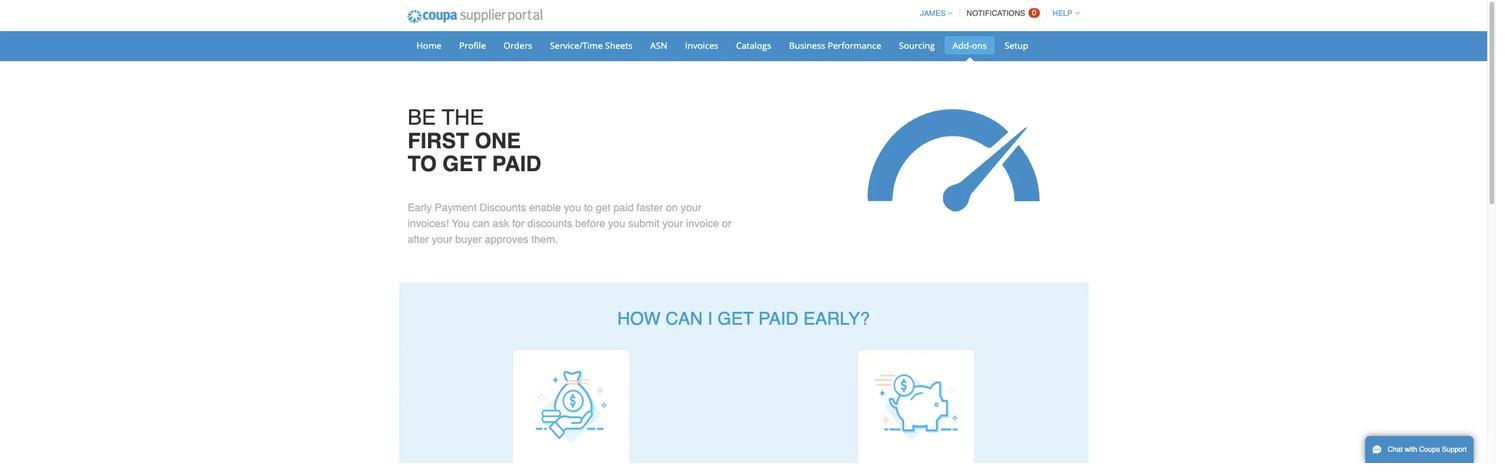 Task type: vqa. For each thing, say whether or not it's contained in the screenshot.
the right PAID
yes



Task type: describe. For each thing, give the bounding box(es) containing it.
business performance
[[789, 39, 881, 51]]

buyer
[[455, 233, 482, 246]]

invoices link
[[678, 37, 726, 54]]

invoices
[[685, 39, 718, 51]]

invoice
[[686, 217, 719, 230]]

the
[[442, 106, 484, 130]]

enable
[[529, 201, 561, 214]]

add-ons link
[[945, 37, 995, 54]]

early payment discounts enable you to get paid faster on your invoices! you can ask for discounts before you submit your invoice or after your buyer approves them.
[[408, 201, 731, 246]]

submit
[[628, 217, 660, 230]]

support
[[1442, 446, 1467, 455]]

business
[[789, 39, 825, 51]]

them.
[[532, 233, 558, 246]]

how can i get paid early?
[[617, 309, 870, 329]]

help
[[1053, 9, 1073, 18]]

1 vertical spatial your
[[662, 217, 683, 230]]

ons
[[972, 39, 987, 51]]

get
[[596, 201, 611, 214]]

asn link
[[643, 37, 675, 54]]

faster
[[637, 201, 663, 214]]

performance
[[828, 39, 881, 51]]

coupa supplier portal image
[[399, 2, 551, 31]]

james
[[920, 9, 946, 18]]

2 vertical spatial your
[[432, 233, 452, 246]]

sourcing
[[899, 39, 935, 51]]

chat
[[1388, 446, 1403, 455]]

catalogs
[[736, 39, 771, 51]]

notifications 0
[[967, 8, 1036, 18]]

one
[[475, 129, 521, 153]]

orders link
[[496, 37, 540, 54]]

to
[[584, 201, 593, 214]]

1 horizontal spatial you
[[608, 217, 625, 230]]

service/time sheets link
[[542, 37, 640, 54]]

0
[[1032, 8, 1036, 17]]

early
[[408, 201, 432, 214]]

orders
[[504, 39, 532, 51]]

invoices!
[[408, 217, 449, 230]]

paid
[[613, 201, 634, 214]]

sourcing link
[[891, 37, 943, 54]]



Task type: locate. For each thing, give the bounding box(es) containing it.
paid left "early?"
[[759, 309, 799, 329]]

your down on
[[662, 217, 683, 230]]

be the first one to get paid
[[408, 106, 541, 176]]

navigation containing notifications 0
[[915, 2, 1080, 25]]

navigation
[[915, 2, 1080, 25]]

first
[[408, 129, 469, 153]]

approves
[[485, 233, 529, 246]]

asn
[[650, 39, 667, 51]]

sheets
[[605, 39, 633, 51]]

1 vertical spatial paid
[[759, 309, 799, 329]]

you down paid
[[608, 217, 625, 230]]

you
[[452, 217, 470, 230]]

early?
[[803, 309, 870, 329]]

get right i at the left
[[718, 309, 754, 329]]

profile
[[459, 39, 486, 51]]

chat with coupa support
[[1388, 446, 1467, 455]]

discounts
[[527, 217, 572, 230]]

service/time sheets
[[550, 39, 633, 51]]

ask
[[493, 217, 509, 230]]

you left "to"
[[564, 201, 581, 214]]

1 vertical spatial get
[[718, 309, 754, 329]]

for
[[512, 217, 524, 230]]

0 vertical spatial you
[[564, 201, 581, 214]]

discounts
[[480, 201, 526, 214]]

how
[[617, 309, 661, 329]]

add-ons
[[953, 39, 987, 51]]

notifications
[[967, 9, 1025, 18]]

setup
[[1005, 39, 1028, 51]]

catalogs link
[[729, 37, 779, 54]]

0 vertical spatial paid
[[492, 152, 541, 176]]

with
[[1405, 446, 1417, 455]]

chat with coupa support button
[[1365, 437, 1474, 464]]

get right to
[[443, 152, 486, 176]]

1 horizontal spatial paid
[[759, 309, 799, 329]]

0 horizontal spatial paid
[[492, 152, 541, 176]]

i
[[708, 309, 713, 329]]

profile link
[[452, 37, 494, 54]]

james link
[[915, 9, 953, 18]]

0 vertical spatial get
[[443, 152, 486, 176]]

on
[[666, 201, 678, 214]]

0 horizontal spatial get
[[443, 152, 486, 176]]

your down invoices!
[[432, 233, 452, 246]]

add-
[[953, 39, 972, 51]]

paid up discounts on the left of page
[[492, 152, 541, 176]]

0 vertical spatial your
[[681, 201, 701, 214]]

your right on
[[681, 201, 701, 214]]

before
[[575, 217, 605, 230]]

after
[[408, 233, 429, 246]]

home link
[[409, 37, 449, 54]]

your
[[681, 201, 701, 214], [662, 217, 683, 230], [432, 233, 452, 246]]

1 vertical spatial you
[[608, 217, 625, 230]]

home
[[416, 39, 442, 51]]

coupa
[[1419, 446, 1440, 455]]

help link
[[1047, 9, 1080, 18]]

get
[[443, 152, 486, 176], [718, 309, 754, 329]]

paid
[[492, 152, 541, 176], [759, 309, 799, 329]]

be
[[408, 106, 436, 130]]

can
[[665, 309, 703, 329]]

or
[[722, 217, 731, 230]]

get inside be the first one to get paid
[[443, 152, 486, 176]]

setup link
[[997, 37, 1036, 54]]

you
[[564, 201, 581, 214], [608, 217, 625, 230]]

0 horizontal spatial you
[[564, 201, 581, 214]]

1 horizontal spatial get
[[718, 309, 754, 329]]

can
[[473, 217, 490, 230]]

paid inside be the first one to get paid
[[492, 152, 541, 176]]

service/time
[[550, 39, 603, 51]]

to
[[408, 152, 437, 176]]

payment
[[435, 201, 477, 214]]

business performance link
[[781, 37, 889, 54]]



